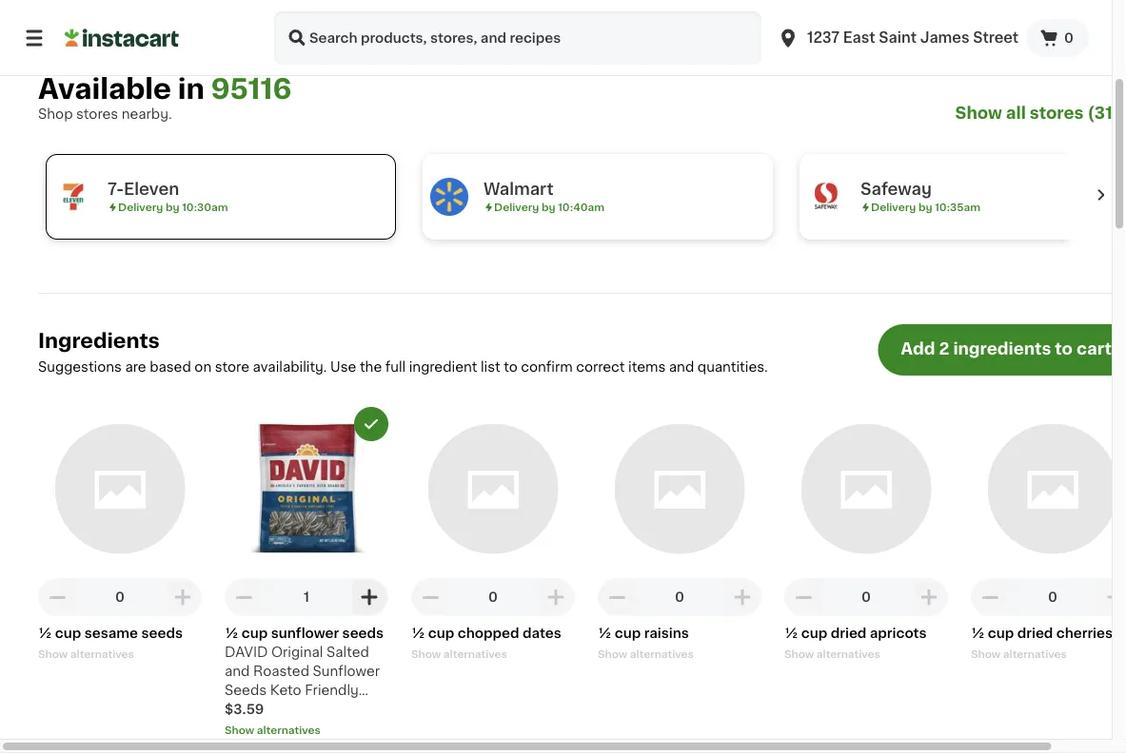 Task type: locate. For each thing, give the bounding box(es) containing it.
sunflower
[[313, 665, 380, 679]]

unselect item image
[[363, 416, 380, 433]]

1 horizontal spatial dried
[[1017, 627, 1053, 641]]

alternatives
[[70, 650, 134, 660], [443, 650, 507, 660], [630, 650, 694, 660], [817, 650, 880, 660], [1003, 650, 1067, 660], [257, 726, 321, 736]]

increment quantity image
[[171, 586, 194, 609], [731, 586, 754, 609], [918, 586, 941, 609]]

alternatives down 'keto'
[[257, 726, 321, 736]]

items
[[628, 361, 666, 374]]

0 vertical spatial and
[[669, 361, 694, 374]]

0 inside button
[[1064, 31, 1074, 45]]

decrement quantity image up "½ cup sesame seeds show alternatives"
[[46, 586, 69, 609]]

0 button
[[1026, 19, 1089, 57]]

sunflower
[[271, 627, 339, 641]]

cup for ½ cup sesame seeds show alternatives
[[55, 627, 81, 641]]

4 product group from the left
[[598, 407, 762, 662]]

seeds up the salted
[[342, 627, 384, 641]]

6 ½ from the left
[[971, 627, 985, 641]]

and right items
[[669, 361, 694, 374]]

cup inside ½ cup dried cherries show alternatives
[[988, 627, 1014, 641]]

2 increment quantity image from the left
[[731, 586, 754, 609]]

delivery by 10:35am
[[871, 202, 981, 213]]

½ inside ½ cup sunflower seeds david original salted and roasted sunflower seeds keto friendly snack
[[225, 627, 238, 641]]

increment quantity image
[[358, 586, 381, 609], [545, 586, 567, 609], [1104, 586, 1126, 609]]

increment quantity image up cherries
[[1104, 586, 1126, 609]]

5 cup from the left
[[801, 627, 828, 641]]

increment quantity image for ½ cup dried cherries
[[1104, 586, 1126, 609]]

seeds inside ½ cup sunflower seeds david original salted and roasted sunflower seeds keto friendly snack
[[342, 627, 384, 641]]

alternatives down cherries
[[1003, 650, 1067, 660]]

cup left sesame
[[55, 627, 81, 641]]

5 product group from the left
[[784, 407, 948, 662]]

2 horizontal spatial delivery
[[871, 202, 916, 213]]

stores inside button
[[1030, 105, 1084, 121]]

½ cup raisins show alternatives
[[598, 627, 694, 660]]

2 increment quantity image from the left
[[545, 586, 567, 609]]

shop
[[38, 108, 73, 121]]

alternatives inside "½ cup sesame seeds show alternatives"
[[70, 650, 134, 660]]

0 horizontal spatial stores
[[76, 108, 118, 121]]

alternatives for ½ cup chopped dates
[[443, 650, 507, 660]]

4 ½ from the left
[[598, 627, 612, 641]]

alternatives down the raisins
[[630, 650, 694, 660]]

1 horizontal spatial delivery
[[494, 202, 539, 213]]

to left 'cart'
[[1055, 341, 1073, 357]]

3 ½ from the left
[[411, 627, 425, 641]]

by
[[166, 202, 179, 213], [542, 202, 555, 213], [919, 202, 932, 213]]

0 horizontal spatial to
[[504, 361, 518, 374]]

by for safeway
[[919, 202, 932, 213]]

10:40am
[[558, 202, 605, 213]]

show inside ½ cup raisins show alternatives
[[598, 650, 628, 660]]

decrement quantity image
[[46, 586, 69, 609], [232, 586, 255, 609], [419, 586, 442, 609], [605, 586, 628, 609], [792, 586, 815, 609]]

1 dried from the left
[[831, 627, 867, 641]]

½ inside ½ cup raisins show alternatives
[[598, 627, 612, 641]]

1 horizontal spatial stores
[[1030, 105, 1084, 121]]

½ inside ½ cup dried apricots show alternatives
[[784, 627, 798, 641]]

None search field
[[274, 11, 762, 65]]

list
[[481, 361, 500, 374]]

decrement quantity image up ½ cup chopped dates show alternatives
[[419, 586, 442, 609]]

3 by from the left
[[919, 202, 932, 213]]

1 seeds from the left
[[141, 627, 183, 641]]

½ inside "½ cup sesame seeds show alternatives"
[[38, 627, 52, 641]]

cup inside ½ cup dried apricots show alternatives
[[801, 627, 828, 641]]

4 cup from the left
[[615, 627, 641, 641]]

stores right all
[[1030, 105, 1084, 121]]

availability.
[[253, 361, 327, 374]]

delivery for walmart
[[494, 202, 539, 213]]

0 horizontal spatial increment quantity image
[[358, 586, 381, 609]]

seeds
[[141, 627, 183, 641], [342, 627, 384, 641]]

1 horizontal spatial seeds
[[342, 627, 384, 641]]

0 up 'chopped' on the left of page
[[488, 591, 498, 604]]

1 cup from the left
[[55, 627, 81, 641]]

street
[[973, 31, 1019, 45]]

dried left cherries
[[1017, 627, 1053, 641]]

dried inside ½ cup dried apricots show alternatives
[[831, 627, 867, 641]]

and
[[669, 361, 694, 374], [225, 665, 250, 679]]

alternatives inside $3.59 show alternatives
[[257, 726, 321, 736]]

based
[[150, 361, 191, 374]]

1237 east saint james street button
[[769, 11, 1026, 65]]

0
[[1064, 31, 1074, 45], [115, 591, 125, 604], [488, 591, 498, 604], [675, 591, 684, 604], [862, 591, 871, 604], [1048, 591, 1058, 604]]

alternatives down the apricots
[[817, 650, 880, 660]]

show all stores (31)
[[955, 105, 1120, 121]]

delivery by 10:30am
[[118, 202, 228, 213]]

stores
[[1030, 105, 1084, 121], [76, 108, 118, 121]]

safeway image
[[807, 178, 845, 216]]

0 up the raisins
[[675, 591, 684, 604]]

by left 10:40am
[[542, 202, 555, 213]]

product group
[[38, 407, 202, 662], [225, 407, 388, 739], [411, 407, 575, 662], [598, 407, 762, 662], [784, 407, 948, 662], [971, 407, 1126, 662]]

1 increment quantity image from the left
[[358, 586, 381, 609]]

alternatives inside ½ cup dried apricots show alternatives
[[817, 650, 880, 660]]

increment quantity image up dates
[[545, 586, 567, 609]]

alternatives inside ½ cup chopped dates show alternatives
[[443, 650, 507, 660]]

walmart
[[484, 181, 554, 198]]

cup left the apricots
[[801, 627, 828, 641]]

5 ½ from the left
[[784, 627, 798, 641]]

cup down decrement quantity image
[[988, 627, 1014, 641]]

alternatives down sesame
[[70, 650, 134, 660]]

seeds right sesame
[[141, 627, 183, 641]]

3 cup from the left
[[428, 627, 454, 641]]

2 seeds from the left
[[342, 627, 384, 641]]

decrement quantity image for ½ cup sesame seeds
[[46, 586, 69, 609]]

4 decrement quantity image from the left
[[605, 586, 628, 609]]

salted
[[327, 646, 369, 660]]

0 up ½ cup dried cherries show alternatives
[[1048, 591, 1058, 604]]

dried
[[831, 627, 867, 641], [1017, 627, 1053, 641]]

show all stores (31) button
[[955, 103, 1126, 124]]

correct
[[576, 361, 625, 374]]

½
[[38, 627, 52, 641], [225, 627, 238, 641], [411, 627, 425, 641], [598, 627, 612, 641], [784, 627, 798, 641], [971, 627, 985, 641]]

0 horizontal spatial dried
[[831, 627, 867, 641]]

dried for apricots
[[831, 627, 867, 641]]

show inside ½ cup dried cherries show alternatives
[[971, 650, 1001, 660]]

decrement quantity image up ½ cup raisins show alternatives
[[605, 586, 628, 609]]

suggestions
[[38, 361, 122, 374]]

1 delivery from the left
[[118, 202, 163, 213]]

2 by from the left
[[542, 202, 555, 213]]

dates
[[523, 627, 561, 641]]

rice cereal energy bars image
[[586, 0, 1126, 29]]

confirm
[[521, 361, 573, 374]]

0 up sesame
[[115, 591, 125, 604]]

Search field
[[274, 11, 762, 65]]

eleven
[[124, 181, 179, 198]]

0 for ½ cup sesame seeds
[[115, 591, 125, 604]]

3 decrement quantity image from the left
[[419, 586, 442, 609]]

by for 7-eleven
[[166, 202, 179, 213]]

delivery down safeway
[[871, 202, 916, 213]]

0 horizontal spatial delivery
[[118, 202, 163, 213]]

0 up ½ cup dried apricots show alternatives
[[862, 591, 871, 604]]

cup left 'chopped' on the left of page
[[428, 627, 454, 641]]

1 horizontal spatial increment quantity image
[[731, 586, 754, 609]]

0 vertical spatial to
[[1055, 341, 1073, 357]]

delivery
[[118, 202, 163, 213], [494, 202, 539, 213], [871, 202, 916, 213]]

delivery down walmart
[[494, 202, 539, 213]]

cup inside "½ cup sesame seeds show alternatives"
[[55, 627, 81, 641]]

to inside button
[[1055, 341, 1073, 357]]

1 decrement quantity image from the left
[[46, 586, 69, 609]]

95116
[[211, 76, 292, 103]]

and inside ½ cup sunflower seeds david original salted and roasted sunflower seeds keto friendly snack
[[225, 665, 250, 679]]

0 horizontal spatial by
[[166, 202, 179, 213]]

by left 10:35am
[[919, 202, 932, 213]]

½ cup sesame seeds show alternatives
[[38, 627, 183, 660]]

1 increment quantity image from the left
[[171, 586, 194, 609]]

increment quantity image up the salted
[[358, 586, 381, 609]]

to right list
[[504, 361, 518, 374]]

0 horizontal spatial and
[[225, 665, 250, 679]]

cup inside ½ cup raisins show alternatives
[[615, 627, 641, 641]]

½ cup chopped dates show alternatives
[[411, 627, 561, 660]]

1237
[[807, 31, 840, 45]]

6 product group from the left
[[971, 407, 1126, 662]]

0 horizontal spatial increment quantity image
[[171, 586, 194, 609]]

1237 east saint james street button
[[777, 11, 1019, 65]]

6 cup from the left
[[988, 627, 1014, 641]]

1 horizontal spatial by
[[542, 202, 555, 213]]

cup left the raisins
[[615, 627, 641, 641]]

1
[[304, 591, 309, 604]]

decrement quantity image up ½ cup dried apricots show alternatives
[[792, 586, 815, 609]]

5 decrement quantity image from the left
[[792, 586, 815, 609]]

3 increment quantity image from the left
[[918, 586, 941, 609]]

product group containing 1
[[225, 407, 388, 739]]

decrement quantity image for ½ cup raisins
[[605, 586, 628, 609]]

use
[[330, 361, 356, 374]]

dried inside ½ cup dried cherries show alternatives
[[1017, 627, 1053, 641]]

saint
[[879, 31, 917, 45]]

show
[[955, 105, 1002, 121], [38, 650, 68, 660], [411, 650, 441, 660], [598, 650, 628, 660], [784, 650, 814, 660], [971, 650, 1001, 660], [225, 726, 254, 736]]

2 dried from the left
[[1017, 627, 1053, 641]]

alternatives inside ½ cup dried cherries show alternatives
[[1003, 650, 1067, 660]]

½ inside ½ cup dried cherries show alternatives
[[971, 627, 985, 641]]

2 horizontal spatial by
[[919, 202, 932, 213]]

stores down available
[[76, 108, 118, 121]]

cup
[[55, 627, 81, 641], [242, 627, 268, 641], [428, 627, 454, 641], [615, 627, 641, 641], [801, 627, 828, 641], [988, 627, 1014, 641]]

½ for ½ cup chopped dates show alternatives
[[411, 627, 425, 641]]

cup inside ½ cup chopped dates show alternatives
[[428, 627, 454, 641]]

increment quantity image for ½ cup sesame seeds
[[171, 586, 194, 609]]

add 2 ingredients to cart
[[901, 341, 1112, 357]]

dried left the apricots
[[831, 627, 867, 641]]

decrement quantity image up "david"
[[232, 586, 255, 609]]

on
[[195, 361, 212, 374]]

instacart logo image
[[65, 27, 179, 50]]

keto
[[270, 684, 301, 698]]

1 ½ from the left
[[38, 627, 52, 641]]

by down eleven
[[166, 202, 179, 213]]

delivery down 7-eleven
[[118, 202, 163, 213]]

2 horizontal spatial increment quantity image
[[918, 586, 941, 609]]

2 product group from the left
[[225, 407, 388, 739]]

suggestions are based on store availability. use the full ingredient list to confirm correct items and quantities.
[[38, 361, 768, 374]]

7-eleven
[[108, 181, 179, 198]]

cup inside ½ cup sunflower seeds david original salted and roasted sunflower seeds keto friendly snack
[[242, 627, 268, 641]]

1 horizontal spatial increment quantity image
[[545, 586, 567, 609]]

½ inside ½ cup chopped dates show alternatives
[[411, 627, 425, 641]]

1 horizontal spatial to
[[1055, 341, 1073, 357]]

decrement quantity image for ½ cup dried apricots
[[792, 586, 815, 609]]

to
[[1055, 341, 1073, 357], [504, 361, 518, 374]]

½ for ½ cup dried cherries show alternatives
[[971, 627, 985, 641]]

alternatives down 'chopped' on the left of page
[[443, 650, 507, 660]]

2 delivery from the left
[[494, 202, 539, 213]]

3 increment quantity image from the left
[[1104, 586, 1126, 609]]

3 delivery from the left
[[871, 202, 916, 213]]

2 decrement quantity image from the left
[[232, 586, 255, 609]]

show inside ½ cup chopped dates show alternatives
[[411, 650, 441, 660]]

chopped
[[458, 627, 519, 641]]

alternatives for ½ cup dried apricots
[[817, 650, 880, 660]]

2 horizontal spatial increment quantity image
[[1104, 586, 1126, 609]]

2 cup from the left
[[242, 627, 268, 641]]

safeway
[[861, 181, 932, 198]]

2
[[939, 341, 950, 357]]

0 right "street"
[[1064, 31, 1074, 45]]

apricots
[[870, 627, 927, 641]]

cart
[[1077, 341, 1112, 357]]

0 horizontal spatial seeds
[[141, 627, 183, 641]]

delivery for 7-eleven
[[118, 202, 163, 213]]

seeds inside "½ cup sesame seeds show alternatives"
[[141, 627, 183, 641]]

cup up "david"
[[242, 627, 268, 641]]

1 by from the left
[[166, 202, 179, 213]]

ingredients
[[953, 341, 1051, 357]]

friendly
[[305, 684, 359, 698]]

and up seeds
[[225, 665, 250, 679]]

1 vertical spatial and
[[225, 665, 250, 679]]

original
[[271, 646, 323, 660]]

0 for ½ cup dried apricots
[[862, 591, 871, 604]]

cup for ½ cup dried cherries show alternatives
[[988, 627, 1014, 641]]

2 ½ from the left
[[225, 627, 238, 641]]



Task type: vqa. For each thing, say whether or not it's contained in the screenshot.


Task type: describe. For each thing, give the bounding box(es) containing it.
in
[[178, 76, 204, 103]]

james
[[920, 31, 970, 45]]

nearby.
[[122, 108, 172, 121]]

dried for cherries
[[1017, 627, 1053, 641]]

cup for ½ cup sunflower seeds david original salted and roasted sunflower seeds keto friendly snack
[[242, 627, 268, 641]]

0 for ½ cup raisins
[[675, 591, 684, 604]]

seeds
[[225, 684, 267, 698]]

all
[[1006, 105, 1026, 121]]

add
[[901, 341, 935, 357]]

delivery by 10:40am
[[494, 202, 605, 213]]

½ cup dried apricots show alternatives
[[784, 627, 927, 660]]

$3.59 show alternatives
[[225, 703, 321, 736]]

cup for ½ cup dried apricots show alternatives
[[801, 627, 828, 641]]

$3.59
[[225, 703, 264, 717]]

½ cup dried cherries show alternatives
[[971, 627, 1113, 660]]

increment quantity image for ½ cup chopped dates
[[545, 586, 567, 609]]

½ for ½ cup raisins show alternatives
[[598, 627, 612, 641]]

east
[[843, 31, 875, 45]]

store
[[215, 361, 249, 374]]

alternatives for ½ cup dried cherries
[[1003, 650, 1067, 660]]

increment quantity image for ½ cup dried apricots
[[918, 586, 941, 609]]

raisins
[[644, 627, 689, 641]]

1237 east saint james street
[[807, 31, 1019, 45]]

show inside "½ cup sesame seeds show alternatives"
[[38, 650, 68, 660]]

10:30am
[[182, 202, 228, 213]]

cherries
[[1056, 627, 1113, 641]]

½ for ½ cup sesame seeds show alternatives
[[38, 627, 52, 641]]

delivery for safeway
[[871, 202, 916, 213]]

alternatives for ½ cup sesame seeds
[[70, 650, 134, 660]]

cup for ½ cup chopped dates show alternatives
[[428, 627, 454, 641]]

by for walmart
[[542, 202, 555, 213]]

½ for ½ cup sunflower seeds david original salted and roasted sunflower seeds keto friendly snack
[[225, 627, 238, 641]]

3 product group from the left
[[411, 407, 575, 662]]

seeds for ½ cup sesame seeds show alternatives
[[141, 627, 183, 641]]

(31)
[[1088, 105, 1120, 121]]

available in 95116 shop stores nearby.
[[38, 76, 292, 121]]

ingredient
[[409, 361, 477, 374]]

full
[[385, 361, 406, 374]]

available
[[38, 76, 171, 103]]

7 eleven image
[[54, 178, 92, 216]]

the
[[360, 361, 382, 374]]

snack
[[225, 703, 265, 717]]

sesame
[[84, 627, 138, 641]]

1 product group from the left
[[38, 407, 202, 662]]

1 vertical spatial to
[[504, 361, 518, 374]]

increment quantity image for ½ cup raisins
[[731, 586, 754, 609]]

roasted
[[253, 665, 309, 679]]

decrement quantity image
[[979, 586, 1001, 609]]

seeds for ½ cup sunflower seeds david original salted and roasted sunflower seeds keto friendly snack
[[342, 627, 384, 641]]

1 horizontal spatial and
[[669, 361, 694, 374]]

add 2 ingredients to cart button
[[878, 325, 1126, 376]]

½ for ½ cup dried apricots show alternatives
[[784, 627, 798, 641]]

walmart image
[[430, 178, 468, 216]]

0 for ½ cup dried cherries
[[1048, 591, 1058, 604]]

0 for ½ cup chopped dates
[[488, 591, 498, 604]]

alternatives inside ½ cup raisins show alternatives
[[630, 650, 694, 660]]

cup for ½ cup raisins show alternatives
[[615, 627, 641, 641]]

david
[[225, 646, 268, 660]]

show inside $3.59 show alternatives
[[225, 726, 254, 736]]

show inside button
[[955, 105, 1002, 121]]

½ cup sunflower seeds david original salted and roasted sunflower seeds keto friendly snack
[[225, 627, 384, 717]]

7-
[[108, 181, 124, 198]]

show inside ½ cup dried apricots show alternatives
[[784, 650, 814, 660]]

10:35am
[[935, 202, 981, 213]]

are
[[125, 361, 146, 374]]

95116 button
[[211, 74, 292, 105]]

stores inside available in 95116 shop stores nearby.
[[76, 108, 118, 121]]

quantities.
[[698, 361, 768, 374]]

decrement quantity image for ½ cup chopped dates
[[419, 586, 442, 609]]

show alternatives button
[[225, 723, 388, 739]]



